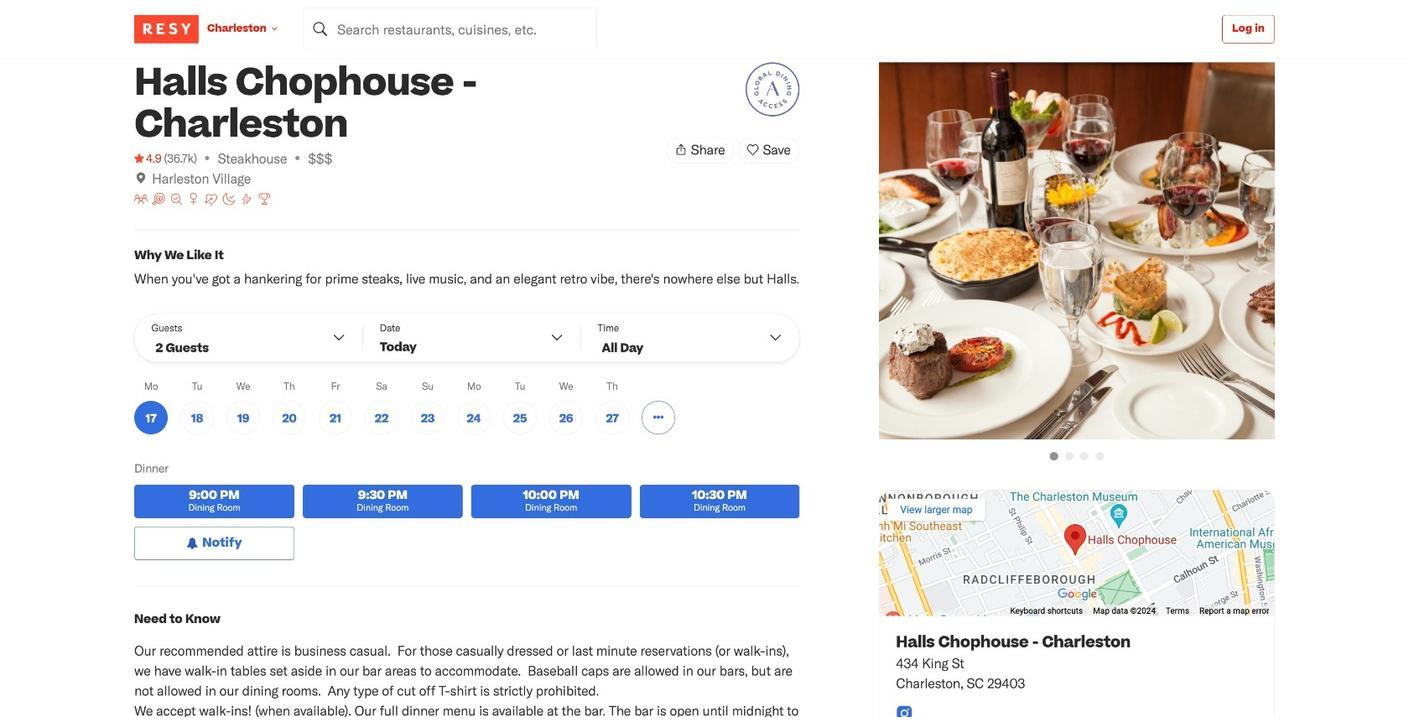 Task type: vqa. For each thing, say whether or not it's contained in the screenshot.
the 4.8 out of 5 stars icon at the top left of the page
no



Task type: locate. For each thing, give the bounding box(es) containing it.
Search restaurants, cuisines, etc. text field
[[303, 8, 597, 50]]

None field
[[303, 8, 597, 50]]



Task type: describe. For each thing, give the bounding box(es) containing it.
4.9 out of 5 stars image
[[134, 150, 161, 167]]



